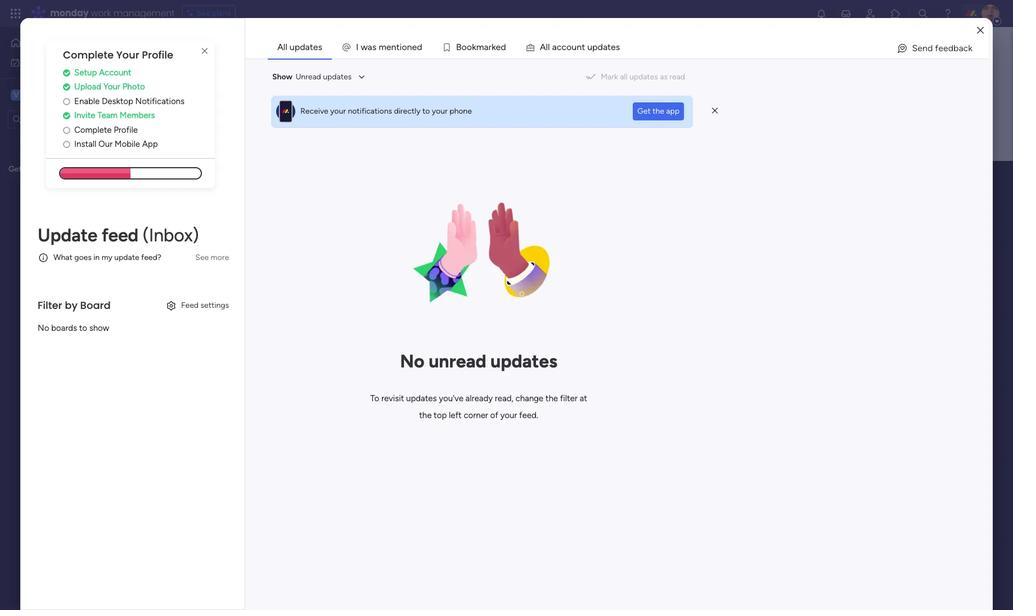 Task type: describe. For each thing, give the bounding box(es) containing it.
receive
[[301, 106, 328, 116]]

1 s from the left
[[372, 42, 377, 52]]

enable desktop notifications
[[74, 96, 185, 106]]

invite team members
[[74, 110, 155, 121]]

1 l from the left
[[546, 42, 548, 52]]

virtual pet game
[[26, 89, 96, 100]]

filter
[[560, 393, 578, 403]]

feed?
[[141, 253, 161, 262]]

check circle image for upload
[[63, 83, 70, 91]]

photo
[[122, 82, 145, 92]]

notifications image
[[816, 8, 827, 19]]

invite members image
[[866, 8, 877, 19]]

my work
[[25, 57, 55, 67]]

dialog containing update feed
[[20, 18, 993, 610]]

directly
[[394, 106, 421, 116]]

inbox image
[[841, 8, 852, 19]]

feedback
[[936, 43, 973, 53]]

is
[[84, 152, 89, 162]]

1 u from the left
[[572, 42, 577, 52]]

2 e from the left
[[412, 42, 417, 52]]

or
[[57, 177, 64, 186]]

1 t from the left
[[397, 42, 400, 52]]

board
[[80, 298, 111, 312]]

upload your photo
[[74, 82, 145, 92]]

circle o image for enable
[[63, 97, 70, 106]]

account
[[99, 67, 131, 78]]

filter
[[38, 298, 62, 312]]

started
[[24, 164, 49, 174]]

more
[[211, 253, 229, 262]]

to
[[370, 393, 379, 403]]

setup
[[74, 67, 97, 78]]

setup account link
[[63, 66, 215, 79]]

install our mobile app link
[[63, 138, 215, 151]]

team
[[97, 110, 118, 121]]

complete for complete your profile
[[63, 48, 114, 62]]

workspace inside this workspace is empty. get started by adding boards, docs, forms or dashboards.
[[44, 152, 82, 162]]

update
[[38, 224, 97, 246]]

feed settings
[[181, 300, 229, 310]]

1 horizontal spatial to
[[423, 106, 430, 116]]

a
[[540, 42, 546, 52]]

2 a from the left
[[484, 42, 489, 52]]

1 c from the left
[[557, 42, 562, 52]]

feed
[[181, 300, 199, 310]]

forms
[[34, 177, 55, 186]]

1 vertical spatial the
[[546, 393, 558, 403]]

3 o from the left
[[467, 42, 472, 52]]

complete your profile
[[63, 48, 173, 62]]

send feedback button
[[892, 39, 978, 57]]

i
[[400, 42, 402, 52]]

scratch
[[78, 227, 104, 236]]

0 vertical spatial in
[[93, 253, 100, 262]]

d for a l l a c c o u n t u p d a t e s
[[598, 42, 603, 52]]

4 e from the left
[[611, 42, 616, 52]]

no boards to show
[[38, 323, 109, 333]]

3 t from the left
[[608, 42, 611, 52]]

install
[[74, 139, 96, 149]]

show
[[272, 72, 293, 82]]

install our mobile app
[[74, 139, 158, 149]]

have
[[231, 264, 253, 277]]

updates inside tab list
[[290, 42, 322, 52]]

monday
[[50, 7, 89, 20]]

1 vertical spatial to
[[79, 323, 87, 333]]

this
[[28, 152, 42, 162]]

lottie animation image
[[389, 161, 569, 341]]

0
[[255, 264, 262, 277]]

2 s from the left
[[616, 42, 620, 52]]

revisit
[[382, 393, 404, 403]]

get inside this workspace is empty. get started by adding boards, docs, forms or dashboards.
[[8, 164, 22, 174]]

work for my
[[38, 57, 55, 67]]

feed settings button
[[161, 296, 234, 314]]

i w a s m e n t i o n e d
[[356, 42, 422, 52]]

plans
[[212, 8, 231, 18]]

this
[[308, 264, 325, 277]]

3 e from the left
[[496, 42, 501, 52]]

start from scratch
[[40, 227, 104, 236]]

enable desktop notifications link
[[63, 95, 215, 108]]

circle o image for complete
[[63, 126, 70, 134]]

4 o from the left
[[567, 42, 572, 52]]

corner
[[464, 410, 488, 420]]

p
[[593, 42, 598, 52]]

upload
[[74, 82, 101, 92]]

home
[[26, 38, 47, 47]]

my
[[25, 57, 36, 67]]

see for see plans
[[197, 8, 210, 18]]

lottie animation element
[[389, 161, 569, 341]]

settings
[[201, 300, 229, 310]]

no unread updates
[[400, 350, 558, 372]]

a l l a c c o u n t u p d a t e s
[[540, 42, 620, 52]]

your for photo
[[103, 82, 120, 92]]

management
[[114, 7, 175, 20]]

mobile
[[115, 139, 140, 149]]

show
[[89, 323, 109, 333]]

already
[[466, 393, 493, 403]]

2 l from the left
[[548, 42, 550, 52]]

3 a from the left
[[552, 42, 557, 52]]

m for e
[[379, 42, 387, 52]]

add from templates button
[[212, 287, 310, 310]]

start
[[40, 227, 57, 236]]

add from templates
[[221, 293, 301, 304]]

updates for show unread updates
[[323, 72, 352, 82]]

(inbox)
[[143, 224, 199, 246]]

0 horizontal spatial profile
[[114, 125, 138, 135]]

app
[[667, 106, 680, 116]]

change
[[516, 393, 544, 403]]

you
[[212, 264, 229, 277]]

what goes in my update feed?
[[53, 253, 161, 262]]

1 horizontal spatial workspace
[[327, 264, 376, 277]]

unread
[[429, 350, 487, 372]]

2 t from the left
[[582, 42, 585, 52]]

boards for recent boards
[[243, 233, 271, 243]]

all updates link
[[268, 37, 331, 58]]

0 horizontal spatial your
[[330, 106, 346, 116]]

james peterson image
[[982, 5, 1000, 23]]

from for start
[[59, 227, 76, 236]]

see plans button
[[182, 5, 236, 22]]

from for add
[[239, 293, 259, 304]]

see more button
[[191, 249, 234, 267]]

of
[[491, 410, 499, 420]]

add
[[221, 293, 237, 304]]

this workspace is empty. get started by adding boards, docs, forms or dashboards.
[[8, 152, 135, 186]]

1 e from the left
[[387, 42, 391, 52]]

updates for to revisit updates you've already read, change the filter at the top left corner of your feed.
[[406, 393, 437, 403]]

0 vertical spatial profile
[[142, 48, 173, 62]]

updates for no unread updates
[[491, 350, 558, 372]]

1 o from the left
[[402, 42, 407, 52]]

2 u from the left
[[588, 42, 593, 52]]

upload your photo link
[[63, 81, 215, 93]]

see plans
[[197, 8, 231, 18]]

1 horizontal spatial by
[[65, 298, 78, 312]]



Task type: vqa. For each thing, say whether or not it's contained in the screenshot.
'Enable Desktop Notifications' Link
yes



Task type: locate. For each thing, give the bounding box(es) containing it.
1 vertical spatial profile
[[114, 125, 138, 135]]

1 n from the left
[[391, 42, 397, 52]]

by right filter
[[65, 298, 78, 312]]

game
[[71, 89, 96, 100]]

updates up change
[[491, 350, 558, 372]]

0 horizontal spatial m
[[379, 42, 387, 52]]

see left plans on the left of page
[[197, 8, 210, 18]]

0 horizontal spatial t
[[397, 42, 400, 52]]

1 horizontal spatial s
[[616, 42, 620, 52]]

2 d from the left
[[501, 42, 506, 52]]

Search in workspace field
[[24, 113, 94, 126]]

top
[[434, 410, 447, 420]]

0 horizontal spatial s
[[372, 42, 377, 52]]

filter by board
[[38, 298, 111, 312]]

4 a from the left
[[603, 42, 608, 52]]

1 horizontal spatial k
[[492, 42, 496, 52]]

circle o image
[[63, 140, 70, 149]]

circle o image inside complete profile link
[[63, 126, 70, 134]]

0 horizontal spatial by
[[51, 164, 60, 174]]

check circle image
[[63, 69, 70, 77], [63, 83, 70, 91]]

1 vertical spatial dapulse x slim image
[[712, 106, 718, 116]]

1 horizontal spatial profile
[[142, 48, 173, 62]]

complete up 'setup'
[[63, 48, 114, 62]]

complete for complete profile
[[74, 125, 112, 135]]

work
[[91, 7, 111, 20], [38, 57, 55, 67]]

workspace image
[[11, 89, 22, 101]]

2 horizontal spatial your
[[501, 410, 517, 420]]

u right a
[[588, 42, 593, 52]]

2 horizontal spatial n
[[577, 42, 582, 52]]

see
[[197, 8, 210, 18], [195, 253, 209, 262]]

0 horizontal spatial n
[[391, 42, 397, 52]]

work right my
[[38, 57, 55, 67]]

left
[[449, 410, 462, 420]]

1 vertical spatial boards
[[264, 264, 295, 277]]

search everything image
[[918, 8, 929, 19]]

a right b
[[484, 42, 489, 52]]

m left i
[[379, 42, 387, 52]]

0 vertical spatial by
[[51, 164, 60, 174]]

0 horizontal spatial the
[[419, 410, 432, 420]]

0 horizontal spatial dapulse x slim image
[[198, 44, 212, 58]]

close image
[[978, 26, 984, 35]]

complete profile link
[[63, 124, 215, 136]]

n left 'p'
[[577, 42, 582, 52]]

1 vertical spatial no
[[400, 350, 425, 372]]

0 horizontal spatial work
[[38, 57, 55, 67]]

dapulse x slim image right app
[[712, 106, 718, 116]]

3 n from the left
[[577, 42, 582, 52]]

0 horizontal spatial u
[[572, 42, 577, 52]]

1 horizontal spatial work
[[91, 7, 111, 20]]

read,
[[495, 393, 514, 403]]

docs,
[[116, 164, 135, 174]]

get left the started
[[8, 164, 22, 174]]

o right w
[[402, 42, 407, 52]]

from
[[59, 227, 76, 236], [239, 293, 259, 304]]

v
[[14, 90, 19, 99]]

1 horizontal spatial n
[[407, 42, 412, 52]]

o left 'p'
[[567, 42, 572, 52]]

0 vertical spatial work
[[91, 7, 111, 20]]

a right 'p'
[[603, 42, 608, 52]]

boards right recent
[[243, 233, 271, 243]]

1 vertical spatial complete
[[74, 125, 112, 135]]

1 d from the left
[[417, 42, 422, 52]]

2 circle o image from the top
[[63, 126, 70, 134]]

1 circle o image from the top
[[63, 97, 70, 106]]

0 vertical spatial workspace
[[44, 152, 82, 162]]

1 vertical spatial in
[[298, 264, 306, 277]]

your up setup account link
[[116, 48, 139, 62]]

0 vertical spatial see
[[197, 8, 210, 18]]

adding
[[62, 164, 86, 174]]

at
[[580, 393, 587, 403]]

l left 'p'
[[546, 42, 548, 52]]

0 vertical spatial circle o image
[[63, 97, 70, 106]]

send feedback
[[913, 43, 973, 53]]

workspace down circle o icon
[[44, 152, 82, 162]]

t
[[397, 42, 400, 52], [582, 42, 585, 52], [608, 42, 611, 52]]

profile up mobile
[[114, 125, 138, 135]]

1 horizontal spatial from
[[239, 293, 259, 304]]

1 vertical spatial check circle image
[[63, 83, 70, 91]]

boards
[[243, 233, 271, 243], [264, 264, 295, 277], [51, 323, 77, 333]]

circle o image up check circle icon
[[63, 97, 70, 106]]

monday work management
[[50, 7, 175, 20]]

2 check circle image from the top
[[63, 83, 70, 91]]

profile up setup account link
[[142, 48, 173, 62]]

0 vertical spatial complete
[[63, 48, 114, 62]]

2 k from the left
[[492, 42, 496, 52]]

1 horizontal spatial your
[[432, 106, 448, 116]]

m left r
[[477, 42, 484, 52]]

1 horizontal spatial m
[[477, 42, 484, 52]]

recent
[[212, 233, 241, 243]]

check circle image for setup
[[63, 69, 70, 77]]

0 vertical spatial no
[[38, 323, 49, 333]]

notifications
[[135, 96, 185, 106]]

0 horizontal spatial workspace
[[44, 152, 82, 162]]

from right 'add'
[[239, 293, 259, 304]]

2 horizontal spatial t
[[608, 42, 611, 52]]

1 vertical spatial work
[[38, 57, 55, 67]]

0 vertical spatial the
[[653, 106, 665, 116]]

home button
[[7, 34, 121, 52]]

u left 'p'
[[572, 42, 577, 52]]

the left app
[[653, 106, 665, 116]]

s right w
[[372, 42, 377, 52]]

2 o from the left
[[462, 42, 467, 52]]

0 horizontal spatial get
[[8, 164, 22, 174]]

1 a from the left
[[368, 42, 372, 52]]

updates right all
[[290, 42, 322, 52]]

work right the monday
[[91, 7, 111, 20]]

get the app button
[[633, 102, 684, 120]]

1 vertical spatial from
[[239, 293, 259, 304]]

0 vertical spatial boards
[[243, 233, 271, 243]]

no
[[38, 323, 49, 333], [400, 350, 425, 372]]

phone
[[450, 106, 472, 116]]

2 vertical spatial the
[[419, 410, 432, 420]]

our
[[98, 139, 113, 149]]

1 check circle image from the top
[[63, 69, 70, 77]]

from inside button
[[239, 293, 259, 304]]

check circle image inside upload your photo link
[[63, 83, 70, 91]]

no for no boards to show
[[38, 323, 49, 333]]

boards down filter by board
[[51, 323, 77, 333]]

the left the filter
[[546, 393, 558, 403]]

update
[[114, 253, 139, 262]]

invite
[[74, 110, 95, 121]]

dapulse x slim image down see plans button
[[198, 44, 212, 58]]

your left phone
[[432, 106, 448, 116]]

t right 'p'
[[608, 42, 611, 52]]

the left "top"
[[419, 410, 432, 420]]

1 horizontal spatial in
[[298, 264, 306, 277]]

setup account
[[74, 67, 131, 78]]

1 horizontal spatial u
[[588, 42, 593, 52]]

apps image
[[890, 8, 902, 19]]

work for monday
[[91, 7, 111, 20]]

m for a
[[477, 42, 484, 52]]

2 c from the left
[[562, 42, 567, 52]]

no down filter
[[38, 323, 49, 333]]

updates inside the to revisit updates you've already read, change the filter at the top left corner of your feed.
[[406, 393, 437, 403]]

the inside 'button'
[[653, 106, 665, 116]]

1 vertical spatial circle o image
[[63, 126, 70, 134]]

0 vertical spatial check circle image
[[63, 69, 70, 77]]

1 vertical spatial see
[[195, 253, 209, 262]]

in
[[93, 253, 100, 262], [298, 264, 306, 277]]

k
[[472, 42, 477, 52], [492, 42, 496, 52]]

complete up install at the left of the page
[[74, 125, 112, 135]]

0 horizontal spatial no
[[38, 323, 49, 333]]

0 horizontal spatial k
[[472, 42, 477, 52]]

boards,
[[88, 164, 114, 174]]

0 vertical spatial get
[[638, 106, 651, 116]]

app
[[142, 139, 158, 149]]

0 horizontal spatial from
[[59, 227, 76, 236]]

you've
[[439, 393, 464, 403]]

b o o k m a r k e d
[[456, 42, 506, 52]]

a right "i"
[[368, 42, 372, 52]]

select product image
[[10, 8, 21, 19]]

1 horizontal spatial the
[[546, 393, 558, 403]]

all updates
[[277, 42, 322, 52]]

templates
[[261, 293, 301, 304]]

you have 0 boards in this workspace
[[212, 264, 376, 277]]

0 vertical spatial dapulse x slim image
[[198, 44, 212, 58]]

1 horizontal spatial get
[[638, 106, 651, 116]]

a
[[368, 42, 372, 52], [484, 42, 489, 52], [552, 42, 557, 52], [603, 42, 608, 52]]

invite team members link
[[63, 109, 215, 122]]

by
[[51, 164, 60, 174], [65, 298, 78, 312]]

tab list
[[268, 36, 989, 59]]

workspace right this
[[327, 264, 376, 277]]

0 vertical spatial to
[[423, 106, 430, 116]]

my
[[102, 253, 112, 262]]

i
[[356, 42, 359, 52]]

to right directly
[[423, 106, 430, 116]]

your for profile
[[116, 48, 139, 62]]

to left show
[[79, 323, 87, 333]]

1 vertical spatial your
[[103, 82, 120, 92]]

2 m from the left
[[477, 42, 484, 52]]

o right b
[[467, 42, 472, 52]]

3 d from the left
[[598, 42, 603, 52]]

m
[[379, 42, 387, 52], [477, 42, 484, 52]]

e right 'p'
[[611, 42, 616, 52]]

see for see more
[[195, 253, 209, 262]]

show unread updates
[[272, 72, 352, 82]]

dapulse x slim image
[[198, 44, 212, 58], [712, 106, 718, 116]]

o left r
[[462, 42, 467, 52]]

n right i
[[407, 42, 412, 52]]

no for no unread updates
[[400, 350, 425, 372]]

check circle image inside setup account link
[[63, 69, 70, 77]]

virtual
[[26, 89, 53, 100]]

receive your notifications directly to your phone
[[301, 106, 472, 116]]

t right w
[[397, 42, 400, 52]]

0 horizontal spatial d
[[417, 42, 422, 52]]

workspace
[[44, 152, 82, 162], [327, 264, 376, 277]]

1 horizontal spatial d
[[501, 42, 506, 52]]

your
[[330, 106, 346, 116], [432, 106, 448, 116], [501, 410, 517, 420]]

from right start at the left
[[59, 227, 76, 236]]

d for i w a s m e n t i o n e d
[[417, 42, 422, 52]]

1 horizontal spatial t
[[582, 42, 585, 52]]

tab list containing all updates
[[268, 36, 989, 59]]

see left more
[[195, 253, 209, 262]]

dashboards.
[[66, 177, 109, 186]]

get inside 'button'
[[638, 106, 651, 116]]

no up revisit
[[400, 350, 425, 372]]

circle o image
[[63, 97, 70, 106], [63, 126, 70, 134]]

work inside 'button'
[[38, 57, 55, 67]]

o
[[402, 42, 407, 52], [462, 42, 467, 52], [467, 42, 472, 52], [567, 42, 572, 52]]

by up or
[[51, 164, 60, 174]]

2 horizontal spatial d
[[598, 42, 603, 52]]

e right r
[[496, 42, 501, 52]]

get the app
[[638, 106, 680, 116]]

1 horizontal spatial dapulse x slim image
[[712, 106, 718, 116]]

complete profile
[[74, 125, 138, 135]]

1 vertical spatial by
[[65, 298, 78, 312]]

2 horizontal spatial the
[[653, 106, 665, 116]]

1 vertical spatial workspace
[[327, 264, 376, 277]]

2 vertical spatial boards
[[51, 323, 77, 333]]

profile
[[142, 48, 173, 62], [114, 125, 138, 135]]

desktop
[[102, 96, 133, 106]]

your right "receive"
[[330, 106, 346, 116]]

goes
[[74, 253, 92, 262]]

workspace selection element
[[11, 88, 97, 102]]

1 m from the left
[[379, 42, 387, 52]]

0 horizontal spatial to
[[79, 323, 87, 333]]

0 vertical spatial from
[[59, 227, 76, 236]]

check circle image left 'setup'
[[63, 69, 70, 77]]

in left this
[[298, 264, 306, 277]]

dialog
[[20, 18, 993, 610]]

2 n from the left
[[407, 42, 412, 52]]

1 k from the left
[[472, 42, 477, 52]]

from inside button
[[59, 227, 76, 236]]

w
[[361, 42, 368, 52]]

your inside the to revisit updates you've already read, change the filter at the top left corner of your feed.
[[501, 410, 517, 420]]

t left 'p'
[[582, 42, 585, 52]]

l
[[546, 42, 548, 52], [548, 42, 550, 52]]

boards for no boards to show
[[51, 323, 77, 333]]

0 vertical spatial your
[[116, 48, 139, 62]]

empty.
[[91, 152, 116, 162]]

see more
[[195, 253, 229, 262]]

circle o image down 'search in workspace' field in the left top of the page
[[63, 126, 70, 134]]

by inside this workspace is empty. get started by adding boards, docs, forms or dashboards.
[[51, 164, 60, 174]]

e right i
[[412, 42, 417, 52]]

l right a
[[548, 42, 550, 52]]

your down account
[[103, 82, 120, 92]]

to
[[423, 106, 430, 116], [79, 323, 87, 333]]

circle o image inside the 'enable desktop notifications' link
[[63, 97, 70, 106]]

n left i
[[391, 42, 397, 52]]

updates up "top"
[[406, 393, 437, 403]]

your right of
[[501, 410, 517, 420]]

e left i
[[387, 42, 391, 52]]

check circle image
[[63, 112, 70, 120]]

a right a
[[552, 42, 557, 52]]

your inside upload your photo link
[[103, 82, 120, 92]]

help image
[[943, 8, 954, 19]]

check circle image left game
[[63, 83, 70, 91]]

in left my
[[93, 253, 100, 262]]

b
[[456, 42, 462, 52]]

0 horizontal spatial in
[[93, 253, 100, 262]]

updates right unread
[[323, 72, 352, 82]]

the
[[653, 106, 665, 116], [546, 393, 558, 403], [419, 410, 432, 420]]

boards right 0
[[264, 264, 295, 277]]

1 vertical spatial get
[[8, 164, 22, 174]]

1 horizontal spatial no
[[400, 350, 425, 372]]

get left app
[[638, 106, 651, 116]]

s right 'p'
[[616, 42, 620, 52]]



